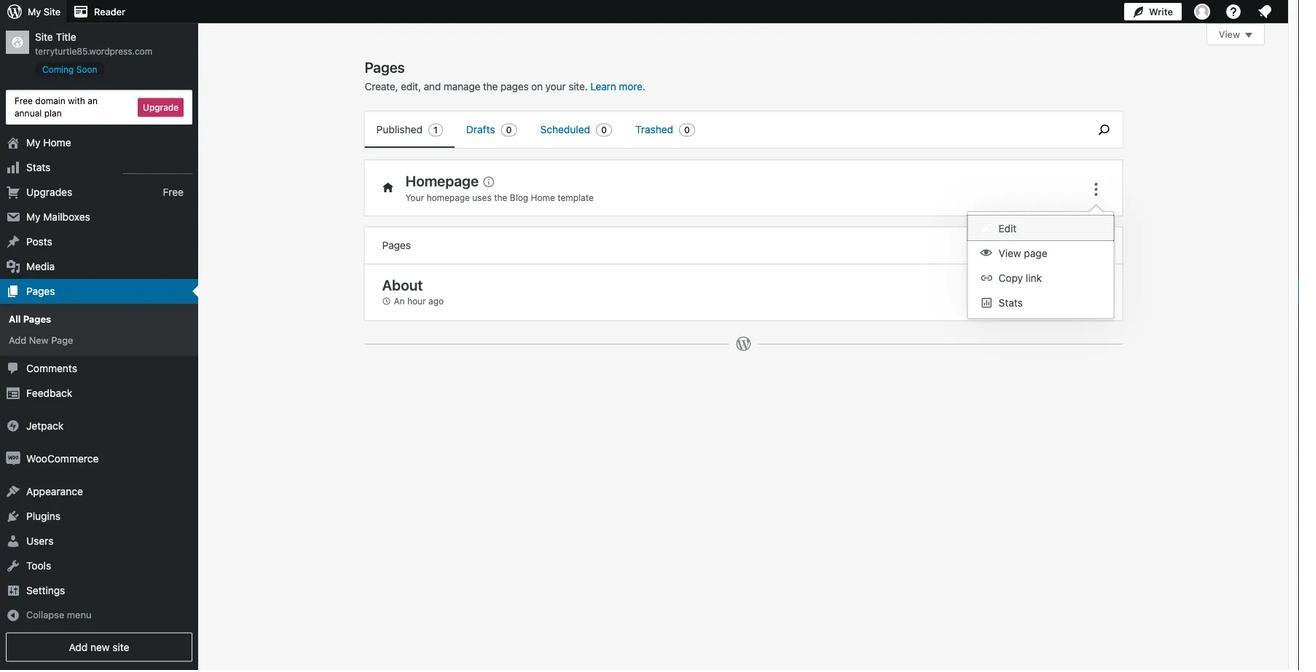Task type: vqa. For each thing, say whether or not it's contained in the screenshot.


Task type: describe. For each thing, give the bounding box(es) containing it.
create,
[[365, 81, 398, 93]]

about
[[382, 276, 423, 293]]

site inside site title terryturtle85.wordpress.com
[[35, 31, 53, 43]]

pages link
[[0, 279, 198, 304]]

learn more link
[[590, 81, 642, 93]]

edit link
[[968, 216, 1114, 240]]

write link
[[1124, 0, 1182, 23]]

copy link button
[[968, 265, 1114, 290]]

soon
[[76, 64, 97, 74]]

view page button
[[968, 240, 1114, 265]]

homepage link
[[405, 172, 501, 189]]

pages create, edit, and manage the pages on your site. learn more .
[[365, 58, 645, 93]]

feedback
[[26, 387, 72, 399]]

0 for scheduled
[[601, 125, 607, 135]]

menu containing edit
[[968, 212, 1114, 318]]

time image
[[1292, 56, 1299, 69]]

learn more
[[590, 81, 642, 93]]

scheduled
[[540, 123, 590, 136]]

homepage
[[427, 192, 470, 202]]

0 vertical spatial home
[[43, 137, 71, 149]]

my mailboxes
[[26, 211, 90, 223]]

media link
[[0, 254, 198, 279]]

tools link
[[0, 553, 198, 578]]

upgrades
[[26, 186, 72, 198]]

upgrade button
[[138, 98, 184, 117]]

new for page
[[1059, 240, 1076, 251]]

uses
[[472, 192, 492, 202]]

add new site
[[69, 641, 129, 653]]

hour
[[407, 296, 426, 306]]

0 vertical spatial site
[[44, 6, 61, 17]]

comments
[[26, 362, 77, 374]]

highest hourly views 0 image
[[123, 165, 192, 174]]

link
[[1026, 272, 1042, 284]]

copy link
[[999, 272, 1042, 284]]

main content containing pages
[[365, 23, 1265, 366]]

stats inside button
[[999, 297, 1023, 309]]

homepage
[[405, 172, 479, 189]]

site
[[112, 641, 129, 653]]

closed image
[[1245, 33, 1252, 38]]

tooltip containing edit
[[960, 204, 1114, 319]]

my site
[[28, 6, 61, 17]]

annual plan
[[15, 108, 62, 118]]

trashed
[[635, 123, 673, 136]]

manage your notifications image
[[1256, 3, 1274, 20]]

pages up "about"
[[382, 239, 411, 251]]

add for add new page
[[1040, 240, 1057, 251]]

help image
[[1225, 3, 1242, 20]]

comments link
[[0, 356, 198, 381]]

menu
[[67, 609, 91, 620]]

collapse menu link
[[0, 603, 198, 627]]

add new page
[[1040, 240, 1099, 251]]

write
[[1149, 6, 1173, 17]]

feedback link
[[0, 381, 198, 405]]

drafts
[[466, 123, 495, 136]]

add for add new page
[[9, 334, 26, 345]]

template
[[557, 192, 594, 202]]

plugins link
[[0, 504, 198, 529]]

free for free
[[163, 186, 184, 198]]

edit
[[999, 223, 1017, 235]]

domain
[[35, 96, 65, 106]]

1
[[433, 125, 438, 135]]

an inside free domain with an annual plan
[[88, 96, 98, 106]]

your
[[405, 192, 424, 202]]

pages inside pages create, edit, and manage the pages on your site. learn more .
[[365, 58, 405, 75]]

0 for trashed
[[684, 125, 690, 135]]

view for view
[[1219, 29, 1240, 40]]

appearance link
[[0, 479, 198, 504]]

page inside button
[[1024, 247, 1047, 259]]

ago
[[428, 296, 444, 306]]

my site link
[[0, 0, 66, 23]]

add new page link
[[1035, 235, 1105, 256]]

home inside main content
[[531, 192, 555, 202]]

my profile image
[[1194, 4, 1210, 20]]

terryturtle85.wordpress.com
[[35, 46, 152, 56]]

title
[[56, 31, 76, 43]]

users link
[[0, 529, 198, 553]]

my for my mailboxes
[[26, 211, 40, 223]]

mailboxes
[[43, 211, 90, 223]]



Task type: locate. For each thing, give the bounding box(es) containing it.
pages down media
[[26, 285, 55, 297]]

add for add new site
[[69, 641, 88, 653]]

0 right drafts
[[506, 125, 512, 135]]

reader link
[[66, 0, 131, 23]]

2 horizontal spatial 0
[[684, 125, 690, 135]]

img image left woocommerce on the left
[[6, 451, 20, 466]]

reader
[[94, 6, 125, 17]]

pages
[[365, 58, 405, 75], [382, 239, 411, 251], [26, 285, 55, 297], [23, 314, 51, 325]]

1 0 from the left
[[506, 125, 512, 135]]

2 img image from the top
[[6, 451, 20, 466]]

tools
[[26, 560, 51, 572]]

0 vertical spatial an
[[88, 96, 98, 106]]

an
[[88, 96, 98, 106], [394, 296, 405, 306]]

0 horizontal spatial page
[[1024, 247, 1047, 259]]

my home link
[[0, 130, 198, 155]]

1 vertical spatial stats
[[999, 297, 1023, 309]]

and
[[424, 81, 441, 93]]

free down highest hourly views 0 image
[[163, 186, 184, 198]]

new up copy link button
[[1059, 240, 1076, 251]]

menu containing published
[[365, 111, 1079, 148]]

all
[[9, 314, 21, 325]]

0 vertical spatial the
[[483, 81, 498, 93]]

woocommerce
[[26, 452, 99, 464]]

site up title
[[44, 6, 61, 17]]

woocommerce link
[[0, 446, 198, 471]]

the left blog in the left top of the page
[[494, 192, 507, 202]]

none search field inside main content
[[1086, 111, 1122, 148]]

add
[[1040, 240, 1057, 251], [9, 334, 26, 345], [69, 641, 88, 653]]

main content
[[365, 23, 1265, 366]]

free
[[15, 96, 33, 106], [163, 186, 184, 198]]

my home
[[26, 137, 71, 149]]

all pages link
[[0, 309, 198, 330]]

0 vertical spatial my
[[28, 6, 41, 17]]

posts
[[26, 236, 52, 248]]

page up copy link button
[[1024, 247, 1047, 259]]

0 vertical spatial view
[[1219, 29, 1240, 40]]

blog
[[510, 192, 528, 202]]

1 horizontal spatial view
[[1219, 29, 1240, 40]]

view up copy
[[999, 247, 1021, 259]]

home right blog in the left top of the page
[[531, 192, 555, 202]]

stats down copy
[[999, 297, 1023, 309]]

edit,
[[401, 81, 421, 93]]

0 horizontal spatial an
[[88, 96, 98, 106]]

0 horizontal spatial add
[[9, 334, 26, 345]]

2 horizontal spatial add
[[1040, 240, 1057, 251]]

your
[[545, 81, 566, 93]]

collapse menu
[[26, 609, 91, 620]]

stats link
[[0, 155, 198, 180]]

0 vertical spatial new
[[1059, 240, 1076, 251]]

the
[[483, 81, 498, 93], [494, 192, 507, 202]]

img image inside the woocommerce link
[[6, 451, 20, 466]]

toggle menu image
[[1087, 181, 1105, 198]]

3 0 from the left
[[684, 125, 690, 135]]

1 vertical spatial view
[[999, 247, 1021, 259]]

tooltip
[[960, 204, 1114, 319]]

0 horizontal spatial home
[[43, 137, 71, 149]]

add new site link
[[6, 633, 192, 662]]

my for my site
[[28, 6, 41, 17]]

0 horizontal spatial 0
[[506, 125, 512, 135]]

1 horizontal spatial free
[[163, 186, 184, 198]]

free for free domain with an annual plan
[[15, 96, 33, 106]]

home down annual plan
[[43, 137, 71, 149]]

with
[[68, 96, 85, 106]]

.
[[642, 81, 645, 93]]

new inside main content
[[1059, 240, 1076, 251]]

1 horizontal spatial an
[[394, 296, 405, 306]]

an hour ago
[[394, 296, 444, 306]]

1 horizontal spatial home
[[531, 192, 555, 202]]

1 horizontal spatial page
[[1079, 240, 1099, 251]]

1 vertical spatial menu
[[968, 212, 1114, 318]]

0 vertical spatial img image
[[6, 419, 20, 433]]

0 vertical spatial add
[[1040, 240, 1057, 251]]

free up annual plan
[[15, 96, 33, 106]]

2 vertical spatial my
[[26, 211, 40, 223]]

my left "reader" link
[[28, 6, 41, 17]]

home
[[43, 137, 71, 149], [531, 192, 555, 202]]

view
[[1219, 29, 1240, 40], [999, 247, 1021, 259]]

0 horizontal spatial stats
[[26, 161, 50, 173]]

view inside the view button
[[1219, 29, 1240, 40]]

0 vertical spatial stats
[[26, 161, 50, 173]]

add inside main content
[[1040, 240, 1057, 251]]

0 horizontal spatial new
[[90, 641, 110, 653]]

media
[[26, 261, 55, 273]]

your homepage uses the blog home template
[[405, 192, 594, 202]]

more information image
[[482, 175, 495, 188]]

my for my home
[[26, 137, 40, 149]]

add new page link
[[0, 330, 198, 350]]

view page
[[999, 247, 1047, 259]]

page inside main content
[[1079, 240, 1099, 251]]

stats button
[[968, 290, 1114, 315]]

1 img image from the top
[[6, 419, 20, 433]]

users
[[26, 535, 53, 547]]

copy
[[999, 272, 1023, 284]]

menu inside main content
[[365, 111, 1079, 148]]

stats
[[26, 161, 50, 173], [999, 297, 1023, 309]]

img image for jetpack
[[6, 419, 20, 433]]

an inside main content
[[394, 296, 405, 306]]

site.
[[568, 81, 588, 93]]

site left title
[[35, 31, 53, 43]]

an down "about"
[[394, 296, 405, 306]]

free inside free domain with an annual plan
[[15, 96, 33, 106]]

new
[[1059, 240, 1076, 251], [90, 641, 110, 653]]

1 vertical spatial my
[[26, 137, 40, 149]]

view button
[[1206, 23, 1265, 45]]

2 vertical spatial add
[[69, 641, 88, 653]]

1 vertical spatial img image
[[6, 451, 20, 466]]

posts link
[[0, 230, 198, 254]]

page
[[1079, 240, 1099, 251], [1024, 247, 1047, 259]]

stats down my home
[[26, 161, 50, 173]]

2 0 from the left
[[601, 125, 607, 135]]

0 right trashed
[[684, 125, 690, 135]]

the inside pages create, edit, and manage the pages on your site. learn more .
[[483, 81, 498, 93]]

pages
[[500, 81, 529, 93]]

view left closed icon
[[1219, 29, 1240, 40]]

0
[[506, 125, 512, 135], [601, 125, 607, 135], [684, 125, 690, 135]]

1 vertical spatial free
[[163, 186, 184, 198]]

1 horizontal spatial add
[[69, 641, 88, 653]]

None search field
[[1086, 111, 1122, 148]]

about link
[[382, 276, 423, 293]]

view for view page
[[999, 247, 1021, 259]]

plugins
[[26, 510, 61, 522]]

img image
[[6, 419, 20, 433], [6, 451, 20, 466]]

published
[[376, 123, 423, 136]]

site
[[44, 6, 61, 17], [35, 31, 53, 43]]

collapse
[[26, 609, 64, 620]]

pages up the create,
[[365, 58, 405, 75]]

img image inside jetpack link
[[6, 419, 20, 433]]

page
[[51, 334, 73, 345]]

1 vertical spatial the
[[494, 192, 507, 202]]

manage
[[443, 81, 480, 93]]

1 horizontal spatial new
[[1059, 240, 1076, 251]]

stats inside "link"
[[26, 161, 50, 173]]

free domain with an annual plan
[[15, 96, 98, 118]]

pages up new
[[23, 314, 51, 325]]

menu
[[365, 111, 1079, 148], [968, 212, 1114, 318]]

0 vertical spatial free
[[15, 96, 33, 106]]

site title terryturtle85.wordpress.com
[[35, 31, 152, 56]]

view inside view page button
[[999, 247, 1021, 259]]

all pages
[[9, 314, 51, 325]]

img image for woocommerce
[[6, 451, 20, 466]]

jetpack
[[26, 420, 64, 432]]

1 vertical spatial new
[[90, 641, 110, 653]]

jetpack link
[[0, 413, 198, 438]]

1 vertical spatial add
[[9, 334, 26, 345]]

1 vertical spatial an
[[394, 296, 405, 306]]

coming
[[42, 64, 74, 74]]

1 horizontal spatial 0
[[601, 125, 607, 135]]

an hour ago link
[[382, 295, 452, 308]]

page down toggle menu image
[[1079, 240, 1099, 251]]

coming soon
[[42, 64, 97, 74]]

img image left jetpack
[[6, 419, 20, 433]]

add new page
[[9, 334, 73, 345]]

an right with
[[88, 96, 98, 106]]

0 right scheduled
[[601, 125, 607, 135]]

on
[[531, 81, 543, 93]]

my down annual plan
[[26, 137, 40, 149]]

1 vertical spatial site
[[35, 31, 53, 43]]

my mailboxes link
[[0, 205, 198, 230]]

1 vertical spatial home
[[531, 192, 555, 202]]

appearance
[[26, 485, 83, 497]]

new for site
[[90, 641, 110, 653]]

my up posts
[[26, 211, 40, 223]]

new left the site at the bottom
[[90, 641, 110, 653]]

0 horizontal spatial view
[[999, 247, 1021, 259]]

0 horizontal spatial free
[[15, 96, 33, 106]]

0 for drafts
[[506, 125, 512, 135]]

open search image
[[1086, 121, 1122, 138]]

upgrade
[[143, 102, 179, 112]]

the left the pages
[[483, 81, 498, 93]]

settings link
[[0, 578, 198, 603]]

new
[[29, 334, 49, 345]]

0 vertical spatial menu
[[365, 111, 1079, 148]]

1 horizontal spatial stats
[[999, 297, 1023, 309]]



